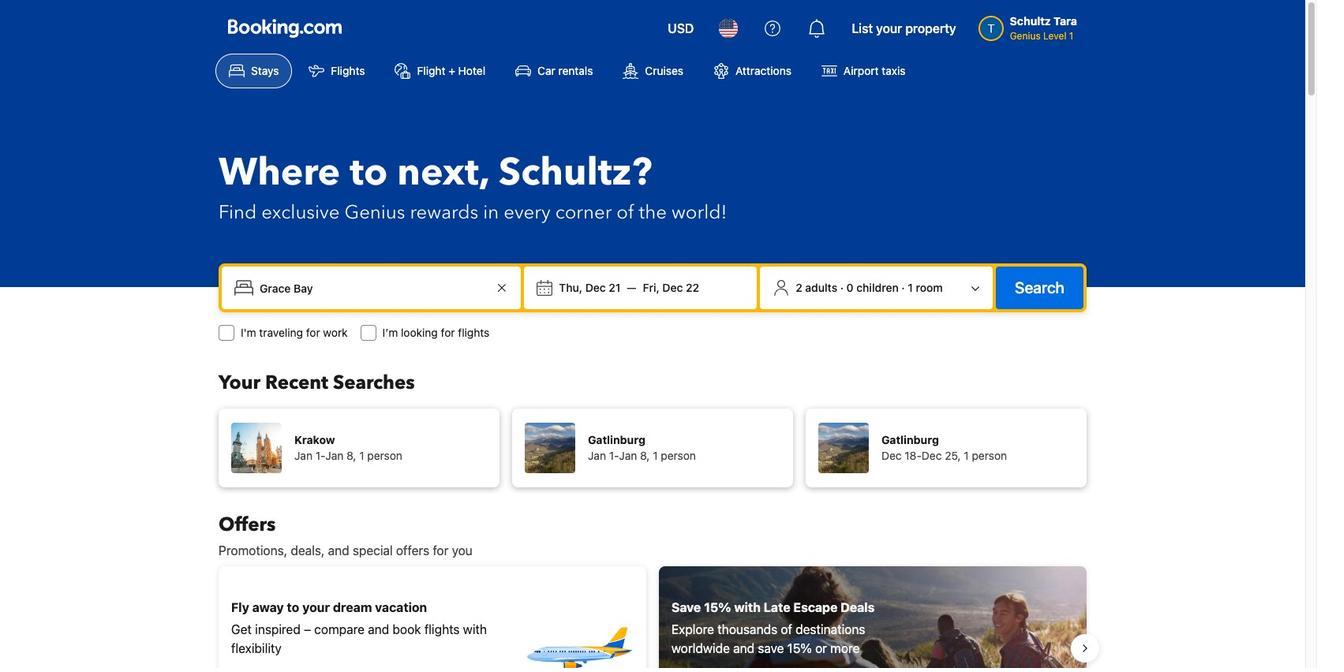 Task type: locate. For each thing, give the bounding box(es) containing it.
2
[[796, 281, 802, 294]]

1 horizontal spatial and
[[368, 623, 389, 637]]

you
[[452, 544, 473, 558]]

0 horizontal spatial gatlinburg
[[588, 433, 646, 447]]

1 inside 'gatlinburg jan 1-jan 8, 1 person'
[[653, 449, 658, 463]]

1 vertical spatial 15%
[[788, 642, 812, 656]]

thu, dec 21 button
[[553, 274, 627, 302]]

list your property
[[852, 21, 956, 36]]

of left the
[[617, 200, 634, 226]]

of inside save 15% with late escape deals explore thousands of destinations worldwide and save 15% or more
[[781, 623, 792, 637]]

+
[[448, 64, 455, 77]]

15% right save
[[704, 601, 731, 615]]

0 vertical spatial of
[[617, 200, 634, 226]]

thu, dec 21 — fri, dec 22
[[559, 281, 699, 294]]

1 1- from the left
[[316, 449, 325, 463]]

0 horizontal spatial with
[[463, 623, 487, 637]]

2 · from the left
[[902, 281, 905, 294]]

Where are you going? field
[[253, 274, 493, 302]]

krakow jan 1-jan 8, 1 person
[[294, 433, 403, 463]]

your recent searches
[[219, 370, 415, 396]]

0 vertical spatial 15%
[[704, 601, 731, 615]]

2 8, from the left
[[640, 449, 650, 463]]

0 horizontal spatial your
[[302, 601, 330, 615]]

in
[[483, 200, 499, 226]]

search button
[[996, 267, 1084, 309]]

1 horizontal spatial 8,
[[640, 449, 650, 463]]

1 inside krakow jan 1-jan 8, 1 person
[[359, 449, 364, 463]]

0 vertical spatial and
[[328, 544, 349, 558]]

1 inside the gatlinburg dec 18-dec 25, 1 person
[[964, 449, 969, 463]]

offers
[[396, 544, 429, 558]]

fri,
[[643, 281, 660, 294]]

1 horizontal spatial gatlinburg
[[882, 433, 939, 447]]

2 1- from the left
[[609, 449, 619, 463]]

dec
[[585, 281, 606, 294], [663, 281, 683, 294], [882, 449, 902, 463], [922, 449, 942, 463]]

to right away
[[287, 601, 299, 615]]

for for flights
[[441, 326, 455, 339]]

1 horizontal spatial to
[[350, 147, 388, 199]]

gatlinburg inside 'gatlinburg jan 1-jan 8, 1 person'
[[588, 433, 646, 447]]

1- inside 'gatlinburg jan 1-jan 8, 1 person'
[[609, 449, 619, 463]]

with up thousands
[[734, 601, 761, 615]]

18-
[[905, 449, 922, 463]]

search
[[1015, 279, 1065, 297]]

to left next,
[[350, 147, 388, 199]]

0 horizontal spatial of
[[617, 200, 634, 226]]

fly
[[231, 601, 249, 615]]

and right deals,
[[328, 544, 349, 558]]

2 horizontal spatial and
[[733, 642, 755, 656]]

level
[[1043, 30, 1067, 42]]

1- inside krakow jan 1-jan 8, 1 person
[[316, 449, 325, 463]]

late
[[764, 601, 791, 615]]

15% left or
[[788, 642, 812, 656]]

1 · from the left
[[840, 281, 844, 294]]

1 inside dropdown button
[[908, 281, 913, 294]]

region
[[206, 560, 1099, 669]]

usd button
[[658, 9, 704, 47]]

1 vertical spatial of
[[781, 623, 792, 637]]

deals
[[841, 601, 875, 615]]

—
[[627, 281, 637, 294]]

away
[[252, 601, 284, 615]]

your up – on the left bottom of the page
[[302, 601, 330, 615]]

8, inside 'gatlinburg jan 1-jan 8, 1 person'
[[640, 449, 650, 463]]

1 horizontal spatial your
[[876, 21, 902, 36]]

1 horizontal spatial of
[[781, 623, 792, 637]]

genius
[[1010, 30, 1041, 42], [344, 200, 405, 226]]

2 adults · 0 children · 1 room button
[[767, 273, 987, 303]]

for for work
[[306, 326, 320, 339]]

1 horizontal spatial ·
[[902, 281, 905, 294]]

flights
[[458, 326, 490, 339], [424, 623, 460, 637]]

genius inside where to next, schultz? find exclusive genius rewards in every corner of the world!
[[344, 200, 405, 226]]

1 for gatlinburg dec 18-dec 25, 1 person
[[964, 449, 969, 463]]

destinations
[[796, 623, 865, 637]]

your
[[219, 370, 260, 396]]

1 horizontal spatial with
[[734, 601, 761, 615]]

and
[[328, 544, 349, 558], [368, 623, 389, 637], [733, 642, 755, 656]]

1-
[[316, 449, 325, 463], [609, 449, 619, 463]]

where
[[219, 147, 340, 199]]

vacation
[[375, 601, 427, 615]]

of down late
[[781, 623, 792, 637]]

region containing fly away to your dream vacation
[[206, 560, 1099, 669]]

0 vertical spatial flights
[[458, 326, 490, 339]]

2 vertical spatial and
[[733, 642, 755, 656]]

3 person from the left
[[972, 449, 1007, 463]]

attractions link
[[700, 54, 805, 88]]

2 gatlinburg from the left
[[882, 433, 939, 447]]

2 adults · 0 children · 1 room
[[796, 281, 943, 294]]

2 jan from the left
[[325, 449, 344, 463]]

· right children at the top of page
[[902, 281, 905, 294]]

1 vertical spatial with
[[463, 623, 487, 637]]

flights right book
[[424, 623, 460, 637]]

0 horizontal spatial genius
[[344, 200, 405, 226]]

0 vertical spatial with
[[734, 601, 761, 615]]

0 vertical spatial to
[[350, 147, 388, 199]]

attractions
[[736, 64, 792, 77]]

1 vertical spatial and
[[368, 623, 389, 637]]

1 horizontal spatial genius
[[1010, 30, 1041, 42]]

escape
[[794, 601, 838, 615]]

genius inside schultz tara genius level 1
[[1010, 30, 1041, 42]]

of inside where to next, schultz? find exclusive genius rewards in every corner of the world!
[[617, 200, 634, 226]]

flights right looking
[[458, 326, 490, 339]]

1 vertical spatial flights
[[424, 623, 460, 637]]

8,
[[347, 449, 356, 463], [640, 449, 650, 463]]

1 horizontal spatial person
[[661, 449, 696, 463]]

the
[[639, 200, 667, 226]]

0 horizontal spatial and
[[328, 544, 349, 558]]

and left book
[[368, 623, 389, 637]]

of
[[617, 200, 634, 226], [781, 623, 792, 637]]

0 horizontal spatial 1-
[[316, 449, 325, 463]]

rewards
[[410, 200, 478, 226]]

gatlinburg inside the gatlinburg dec 18-dec 25, 1 person
[[882, 433, 939, 447]]

person
[[367, 449, 403, 463], [661, 449, 696, 463], [972, 449, 1007, 463]]

·
[[840, 281, 844, 294], [902, 281, 905, 294]]

for left work
[[306, 326, 320, 339]]

1 vertical spatial to
[[287, 601, 299, 615]]

to inside fly away to your dream vacation get inspired – compare and book flights with flexibility
[[287, 601, 299, 615]]

exclusive
[[261, 200, 340, 226]]

looking
[[401, 326, 438, 339]]

1 person from the left
[[367, 449, 403, 463]]

1 horizontal spatial 1-
[[609, 449, 619, 463]]

flight
[[417, 64, 445, 77]]

for right looking
[[441, 326, 455, 339]]

cruises
[[645, 64, 684, 77]]

with inside fly away to your dream vacation get inspired – compare and book flights with flexibility
[[463, 623, 487, 637]]

your inside 'link'
[[876, 21, 902, 36]]

with inside save 15% with late escape deals explore thousands of destinations worldwide and save 15% or more
[[734, 601, 761, 615]]

for
[[306, 326, 320, 339], [441, 326, 455, 339], [433, 544, 449, 558]]

work
[[323, 326, 348, 339]]

jan
[[294, 449, 313, 463], [325, 449, 344, 463], [588, 449, 606, 463], [619, 449, 637, 463]]

traveling
[[259, 326, 303, 339]]

0
[[847, 281, 854, 294]]

0 horizontal spatial ·
[[840, 281, 844, 294]]

8, inside krakow jan 1-jan 8, 1 person
[[347, 449, 356, 463]]

and down thousands
[[733, 642, 755, 656]]

to
[[350, 147, 388, 199], [287, 601, 299, 615]]

stays
[[251, 64, 279, 77]]

1 gatlinburg from the left
[[588, 433, 646, 447]]

0 horizontal spatial person
[[367, 449, 403, 463]]

taxis
[[882, 64, 906, 77]]

i'm looking for flights
[[382, 326, 490, 339]]

compare
[[314, 623, 365, 637]]

· left 0
[[840, 281, 844, 294]]

adults
[[805, 281, 838, 294]]

tara
[[1054, 14, 1077, 28]]

person inside 'gatlinburg jan 1-jan 8, 1 person'
[[661, 449, 696, 463]]

cruises link
[[610, 54, 697, 88]]

with
[[734, 601, 761, 615], [463, 623, 487, 637]]

2 horizontal spatial person
[[972, 449, 1007, 463]]

3 jan from the left
[[588, 449, 606, 463]]

gatlinburg for 18-
[[882, 433, 939, 447]]

genius left rewards
[[344, 200, 405, 226]]

with right book
[[463, 623, 487, 637]]

your inside fly away to your dream vacation get inspired – compare and book flights with flexibility
[[302, 601, 330, 615]]

person inside the gatlinburg dec 18-dec 25, 1 person
[[972, 449, 1007, 463]]

0 horizontal spatial 8,
[[347, 449, 356, 463]]

person inside krakow jan 1-jan 8, 1 person
[[367, 449, 403, 463]]

1 8, from the left
[[347, 449, 356, 463]]

1
[[1069, 30, 1074, 42], [908, 281, 913, 294], [359, 449, 364, 463], [653, 449, 658, 463], [964, 449, 969, 463]]

2 person from the left
[[661, 449, 696, 463]]

save 15% with late escape deals explore thousands of destinations worldwide and save 15% or more
[[672, 601, 875, 656]]

1 vertical spatial genius
[[344, 200, 405, 226]]

21
[[609, 281, 621, 294]]

0 vertical spatial your
[[876, 21, 902, 36]]

dec left 22
[[663, 281, 683, 294]]

schultz?
[[499, 147, 652, 199]]

0 vertical spatial genius
[[1010, 30, 1041, 42]]

1 vertical spatial your
[[302, 601, 330, 615]]

flexibility
[[231, 642, 282, 656]]

dec left 18-
[[882, 449, 902, 463]]

flights inside fly away to your dream vacation get inspired – compare and book flights with flexibility
[[424, 623, 460, 637]]

for left you
[[433, 544, 449, 558]]

1 horizontal spatial 15%
[[788, 642, 812, 656]]

group of friends hiking in the mountains on a sunny day image
[[659, 567, 1087, 669]]

your right 'list'
[[876, 21, 902, 36]]

15%
[[704, 601, 731, 615], [788, 642, 812, 656]]

for inside offers promotions, deals, and special offers for you
[[433, 544, 449, 558]]

0 horizontal spatial to
[[287, 601, 299, 615]]

get
[[231, 623, 252, 637]]

genius down schultz
[[1010, 30, 1041, 42]]



Task type: vqa. For each thing, say whether or not it's contained in the screenshot.
20 November 2023 Checkbox 20
no



Task type: describe. For each thing, give the bounding box(es) containing it.
recent
[[265, 370, 328, 396]]

fri, dec 22 button
[[637, 274, 706, 302]]

explore
[[672, 623, 714, 637]]

gatlinburg dec 18-dec 25, 1 person
[[882, 433, 1007, 463]]

your account menu schultz tara genius level 1 element
[[978, 7, 1084, 43]]

fly away to your dream vacation image
[[523, 594, 634, 669]]

1 inside schultz tara genius level 1
[[1069, 30, 1074, 42]]

thousands
[[718, 623, 778, 637]]

schultz
[[1010, 14, 1051, 28]]

dream
[[333, 601, 372, 615]]

and inside fly away to your dream vacation get inspired – compare and book flights with flexibility
[[368, 623, 389, 637]]

car
[[538, 64, 555, 77]]

special
[[353, 544, 393, 558]]

rentals
[[558, 64, 593, 77]]

dec left 21
[[585, 281, 606, 294]]

4 jan from the left
[[619, 449, 637, 463]]

more
[[831, 642, 860, 656]]

worldwide
[[672, 642, 730, 656]]

usd
[[668, 21, 694, 36]]

hotel
[[458, 64, 485, 77]]

flights
[[331, 64, 365, 77]]

i'm
[[241, 326, 256, 339]]

airport taxis link
[[808, 54, 919, 88]]

car rentals link
[[502, 54, 607, 88]]

every
[[504, 200, 551, 226]]

list your property link
[[842, 9, 966, 47]]

person for krakow jan 1-jan 8, 1 person
[[367, 449, 403, 463]]

list
[[852, 21, 873, 36]]

airport
[[844, 64, 879, 77]]

deals,
[[291, 544, 325, 558]]

25,
[[945, 449, 961, 463]]

room
[[916, 281, 943, 294]]

krakow
[[294, 433, 335, 447]]

8, for gatlinburg
[[640, 449, 650, 463]]

to inside where to next, schultz? find exclusive genius rewards in every corner of the world!
[[350, 147, 388, 199]]

offers
[[219, 512, 276, 538]]

booking.com image
[[228, 19, 342, 38]]

1 for krakow jan 1-jan 8, 1 person
[[359, 449, 364, 463]]

1 jan from the left
[[294, 449, 313, 463]]

stays link
[[215, 54, 292, 88]]

thu,
[[559, 281, 583, 294]]

offers promotions, deals, and special offers for you
[[219, 512, 473, 558]]

searches
[[333, 370, 415, 396]]

fly away to your dream vacation get inspired – compare and book flights with flexibility
[[231, 601, 487, 656]]

flight + hotel
[[417, 64, 485, 77]]

1 for gatlinburg jan 1-jan 8, 1 person
[[653, 449, 658, 463]]

0 horizontal spatial 15%
[[704, 601, 731, 615]]

schultz tara genius level 1
[[1010, 14, 1077, 42]]

–
[[304, 623, 311, 637]]

person for gatlinburg jan 1-jan 8, 1 person
[[661, 449, 696, 463]]

inspired
[[255, 623, 301, 637]]

save
[[758, 642, 784, 656]]

book
[[393, 623, 421, 637]]

or
[[815, 642, 827, 656]]

flight + hotel link
[[382, 54, 499, 88]]

find
[[219, 200, 257, 226]]

promotions,
[[219, 544, 287, 558]]

car rentals
[[538, 64, 593, 77]]

airport taxis
[[844, 64, 906, 77]]

gatlinburg for 1-
[[588, 433, 646, 447]]

i'm
[[382, 326, 398, 339]]

and inside offers promotions, deals, and special offers for you
[[328, 544, 349, 558]]

flights link
[[296, 54, 378, 88]]

1- for krakow
[[316, 449, 325, 463]]

person for gatlinburg dec 18-dec 25, 1 person
[[972, 449, 1007, 463]]

dec left 25,
[[922, 449, 942, 463]]

i'm traveling for work
[[241, 326, 348, 339]]

save
[[672, 601, 701, 615]]

children
[[857, 281, 899, 294]]

next,
[[397, 147, 489, 199]]

gatlinburg jan 1-jan 8, 1 person
[[588, 433, 696, 463]]

property
[[906, 21, 956, 36]]

where to next, schultz? find exclusive genius rewards in every corner of the world!
[[219, 147, 727, 226]]

corner
[[555, 200, 612, 226]]

8, for krakow
[[347, 449, 356, 463]]

world!
[[672, 200, 727, 226]]

1- for gatlinburg
[[609, 449, 619, 463]]

and inside save 15% with late escape deals explore thousands of destinations worldwide and save 15% or more
[[733, 642, 755, 656]]



